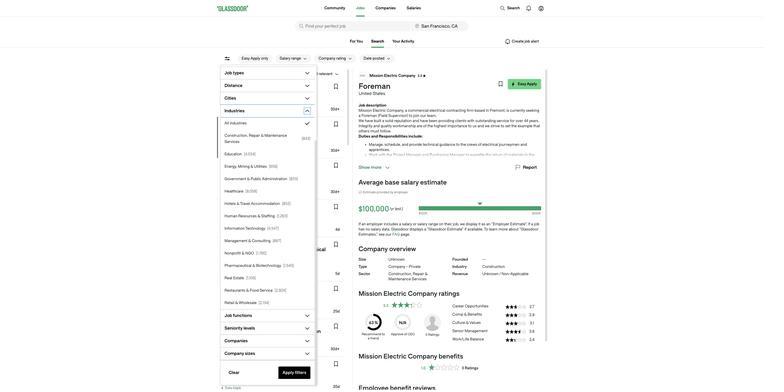 Task type: locate. For each thing, give the bounding box(es) containing it.
2 have from the left
[[420, 119, 428, 123]]

hotels
[[225, 202, 236, 206]]

salary
[[401, 179, 419, 186], [402, 222, 412, 227], [418, 222, 428, 227], [371, 227, 381, 232]]

your activity link
[[393, 39, 415, 44]]

benefits
[[439, 353, 464, 360]]

1 vertical spatial mission electric company logo image
[[221, 121, 230, 130]]

0 vertical spatial repair
[[249, 134, 260, 138]]

& for management
[[248, 239, 251, 243]]

0 vertical spatial as
[[389, 158, 393, 162]]

0 horizontal spatial if
[[359, 222, 361, 227]]

company sizes button
[[220, 350, 302, 358]]

(employer
[[250, 103, 268, 107], [232, 144, 250, 148], [244, 185, 262, 190], [231, 223, 249, 227], [267, 267, 284, 271], [265, 305, 283, 309], [252, 380, 269, 385]]

job right estimate".
[[535, 222, 540, 227]]

san inside san francisco, ca $90k (employer est.) easy apply
[[221, 217, 228, 221]]

3 30d+ from the top
[[331, 190, 340, 194]]

1 horizontal spatial construction, repair & maintenance services
[[389, 272, 428, 282]]

commercial
[[408, 108, 429, 113]]

1 if from the left
[[359, 222, 361, 227]]

easy inside san francisco, ca $70.00 - $135.00 per hour (employer est.) easy apply
[[225, 273, 232, 277]]

founded
[[453, 258, 468, 262]]

the down been
[[428, 124, 433, 128]]

culture
[[453, 321, 466, 325]]

ratings right the 3
[[465, 366, 479, 371]]

management & consulting [867]
[[225, 239, 281, 243]]

if up has
[[359, 222, 361, 227]]

1 horizontal spatial unknown
[[483, 272, 499, 276]]

jobs list element
[[217, 79, 347, 390]]

1 horizontal spatial with
[[468, 119, 475, 123]]

seeking
[[527, 108, 540, 113]]

san for meridian
[[221, 261, 228, 265]]

francisco, inside san francisco, ca $16.00 - $40.00 easy apply
[[229, 336, 247, 341]]

manage,
[[369, 143, 384, 147]]

the right phases
[[412, 158, 417, 162]]

ratings right 0
[[429, 333, 440, 337]]

mission down friend
[[359, 353, 382, 360]]

20d
[[333, 385, 340, 389]]

companies for companies link
[[376, 6, 396, 10]]

maintenance
[[265, 134, 287, 138], [389, 277, 411, 282]]

2 vertical spatial united
[[221, 374, 233, 378]]

4 30d+ from the top
[[331, 347, 340, 352]]

nevada
[[221, 324, 235, 328]]

mission electric company logo image up foreman united states
[[359, 72, 367, 80]]

0 vertical spatial maintenance
[[265, 134, 287, 138]]

0 vertical spatial inc.
[[288, 84, 295, 88]]

types
[[233, 71, 244, 75]]

electrical up team.
[[430, 108, 446, 113]]

1 vertical spatial home
[[238, 242, 248, 246]]

1 horizontal spatial "glassdoor
[[520, 227, 539, 232]]

1 horizontal spatial more
[[499, 227, 508, 232]]

1 vertical spatial we
[[460, 222, 465, 227]]

& for orthocare
[[241, 84, 244, 88]]

mission electric company logo image
[[359, 72, 367, 80], [221, 121, 230, 130]]

$90k
[[221, 223, 230, 227]]

states down the "company sizes"
[[233, 374, 245, 378]]

status left 3.1
[[506, 322, 527, 326]]

set
[[506, 124, 511, 128]]

job inside the if an employer includes a salary or salary range on their job, we display it as an "employer estimate".  if a job has no salary data, glassdoor displays a "glassdoor estimate" if available.  to learn more about "glassdoor estimates," see our
[[535, 222, 540, 227]]

0 vertical spatial electrical
[[430, 108, 446, 113]]

1 vertical spatial with
[[379, 153, 386, 157]]

approve of ceo
[[391, 333, 415, 336]]

0 horizontal spatial mission electric company logo image
[[221, 121, 230, 130]]

maintenance down all industries button
[[265, 134, 287, 138]]

with inside 'job description mission electric company, a commercial electrical contracting firm based in fremont, is currently seeking a foreman (field supervisor) to join our team. we have built a solid reputation and have been providing clients with outstanding service for over 44 years. integrity and quality workmanship are of the highest importance to us and we strive to set the example that others must follow. duties and responsibilities include:'
[[468, 119, 475, 123]]

0 horizontal spatial as
[[389, 158, 393, 162]]

senior
[[453, 329, 464, 333]]

non-
[[502, 272, 511, 276]]

range left on
[[429, 222, 439, 227]]

san inside san francisco, ca $38.00 per hour (employer est.) easy apply
[[221, 96, 228, 101]]

mission inside 'job description mission electric company, a commercial electrical contracting firm based in fremont, is currently seeking a foreman (field supervisor) to join our team. we have built a solid reputation and have been providing clients with outstanding service for over 44 years. integrity and quality workmanship are of the highest importance to us and we strive to set the example that others must follow. duties and responsibilities include:'
[[359, 108, 372, 113]]

search inside button
[[508, 6, 520, 10]]

0 horizontal spatial electrical
[[430, 108, 446, 113]]

industries button
[[220, 107, 302, 115]]

francisco, up sports
[[242, 72, 259, 76]]

project
[[393, 153, 406, 157]]

0 horizontal spatial repair
[[249, 134, 260, 138]]

(employer inside san francisco, ca $38.00 per hour (employer est.) easy apply
[[250, 103, 268, 107]]

1 horizontal spatial search
[[508, 6, 520, 10]]

0 vertical spatial job
[[418, 158, 423, 162]]

apply inside san francisco, ca $70.00 - $135.00 per hour (employer est.) easy apply
[[233, 273, 241, 277]]

0 horizontal spatial 3.3
[[384, 304, 389, 308]]

san up "$90k"
[[221, 217, 228, 221]]

of left 'ceo'
[[405, 333, 407, 336]]

0 horizontal spatial $100k
[[221, 144, 232, 148]]

health for meridian home health
[[249, 242, 261, 246]]

unknown down construction
[[483, 272, 499, 276]]

status inside senior management 3.6 stars out of 5 "element"
[[506, 330, 527, 334]]

hour inside brisbane, ca $20.00 - $25.00 per hour (employer est.) easy apply
[[256, 305, 265, 309]]

1 vertical spatial job
[[359, 103, 366, 108]]

are down join
[[417, 124, 423, 128]]

manage, schedule, and provide technical guidance to the crews of electrical journeymen and apprentices. work with the project manager and purchasing manager to expedite the return of materials to the warehouse as phases of the job are completed.
[[369, 143, 535, 162]]

status
[[392, 302, 423, 308], [506, 305, 527, 309], [506, 313, 527, 317], [506, 322, 527, 326], [506, 330, 527, 334], [506, 338, 527, 342], [429, 364, 460, 371]]

"glassdoor down estimate".
[[520, 227, 539, 232]]

1 vertical spatial easy apply
[[225, 386, 241, 390]]

1 vertical spatial foreman
[[362, 114, 378, 118]]

apply inside san francisco, ca $16.00 - $40.00 easy apply
[[233, 349, 241, 352]]

1 horizontal spatial none field
[[412, 21, 469, 31]]

companies right jobs
[[376, 6, 396, 10]]

[843]
[[302, 137, 311, 141]]

unknown for unknown
[[389, 258, 405, 262]]

warehouse
[[369, 158, 388, 162]]

united inside foreman united states
[[359, 91, 372, 96]]

san for nevada
[[221, 336, 228, 341]]

company rating button
[[315, 55, 346, 63]]

only
[[261, 56, 269, 61]]

1 horizontal spatial as
[[482, 222, 486, 227]]

easy inside "button"
[[518, 82, 527, 86]]

per inside san francisco, ca $38.00 per hour (employer est.) easy apply
[[234, 103, 240, 107]]

1 30d+ from the top
[[331, 107, 340, 112]]

1 vertical spatial construction, repair & maintenance services
[[389, 272, 428, 282]]

0 vertical spatial home
[[244, 204, 254, 208]]

services up [1,263]
[[268, 204, 283, 208]]

(employer inside united states $100k (employer est.) easy apply
[[232, 144, 250, 148]]

electric inside jobs list element
[[247, 123, 260, 128]]

and right us
[[478, 124, 484, 128]]

electric inside 'job description mission electric company, a commercial electrical contracting firm based in fremont, is currently seeking a foreman (field supervisor) to join our team. we have built a solid reputation and have been providing clients with outstanding service for over 44 years. integrity and quality workmanship are of the highest importance to us and we strive to set the example that others must follow. duties and responsibilities include:'
[[373, 108, 386, 113]]

status inside comp & benefits 2.9 stars out of 5 element
[[506, 313, 527, 317]]

2 vertical spatial states
[[233, 374, 245, 378]]

0 horizontal spatial ratings
[[429, 333, 440, 337]]

join
[[414, 114, 420, 118]]

mission up we on the top left
[[359, 108, 372, 113]]

more down warehouse
[[371, 165, 382, 170]]

utilities
[[254, 165, 267, 169]]

career opportunities 2.7 stars out of 5 element
[[453, 302, 542, 310]]

senior management 3.6 stars out of 5 element
[[453, 327, 542, 335]]

companies down seniority
[[225, 339, 248, 344]]

0 vertical spatial are
[[417, 124, 423, 128]]

foreman up we on the top left
[[362, 114, 378, 118]]

1 horizontal spatial job
[[535, 222, 540, 227]]

0 vertical spatial we
[[485, 124, 490, 128]]

0 horizontal spatial construction,
[[225, 134, 248, 138]]

0 vertical spatial companies
[[376, 6, 396, 10]]

seniority levels button
[[220, 324, 302, 333]]

of left highest
[[424, 124, 427, 128]]

purchasing
[[430, 153, 449, 157]]

30d+ for easy
[[331, 347, 340, 352]]

--
[[483, 258, 486, 262]]

a inside the "recommend to a friend"
[[368, 337, 370, 340]]

a
[[405, 108, 408, 113], [359, 114, 361, 118], [383, 119, 385, 123], [399, 222, 402, 227], [532, 222, 534, 227], [425, 227, 427, 232], [368, 337, 370, 340]]

2 manager from the left
[[450, 153, 465, 157]]

unknown up company - private
[[389, 258, 405, 262]]

job inside 'job description mission electric company, a commercial electrical contracting firm based in fremont, is currently seeking a foreman (field supervisor) to join our team. we have built a solid reputation and have been providing clients with outstanding service for over 44 years. integrity and quality workmanship are of the highest importance to us and we strive to set the example that others must follow. duties and responsibilities include:'
[[359, 103, 366, 108]]

2 none field from the left
[[412, 21, 469, 31]]

status for senior management
[[506, 330, 527, 334]]

energy, mining & utilities [659]
[[225, 165, 278, 169]]

to left expedite
[[466, 153, 470, 157]]

states inside united states $100k (employer est.) easy apply
[[233, 138, 245, 142]]

$20.00
[[221, 305, 233, 309]]

with up us
[[468, 119, 475, 123]]

2 30d+ from the top
[[331, 149, 340, 153]]

status for culture & values
[[506, 322, 527, 326]]

construction, down all industries
[[225, 134, 248, 138]]

jobs
[[266, 72, 274, 76]]

1 none field from the left
[[295, 21, 411, 31]]

are inside 'job description mission electric company, a commercial electrical contracting firm based in fremont, is currently seeking a foreman (field supervisor) to join our team. we have built a solid reputation and have been providing clients with outstanding service for over 44 years. integrity and quality workmanship are of the highest importance to us and we strive to set the example that others must follow. duties and responsibilities include:'
[[417, 124, 423, 128]]

restaurants
[[225, 289, 245, 293]]

levels
[[244, 326, 255, 331]]

home
[[244, 204, 254, 208], [238, 242, 248, 246]]

ca up "$25.00"
[[238, 299, 244, 303]]

None field
[[295, 21, 411, 31], [412, 21, 469, 31]]

francisco, up $40.00
[[229, 336, 247, 341]]

health for homeassist home health services
[[255, 204, 267, 208]]

others
[[359, 129, 370, 134]]

2 vertical spatial job
[[225, 313, 232, 318]]

francisco, inside san francisco, ca $38.00 per hour (employer est.) easy apply
[[229, 96, 247, 101]]

management down information
[[225, 239, 248, 243]]

mission down sector
[[359, 290, 382, 298]]

1 have from the left
[[365, 119, 373, 123]]

management down values
[[465, 329, 488, 333]]

of right crews
[[478, 143, 482, 147]]

-
[[231, 185, 233, 190], [483, 258, 485, 262], [485, 258, 486, 262], [407, 265, 408, 269], [234, 267, 235, 271], [234, 305, 236, 309], [233, 343, 235, 347]]

inc. right therapy,
[[288, 84, 295, 88]]

0 vertical spatial search
[[508, 6, 520, 10]]

management
[[225, 239, 248, 243], [465, 329, 488, 333]]

1 vertical spatial unknown
[[483, 272, 499, 276]]

are left completed.
[[424, 158, 430, 162]]

1 horizontal spatial ratings
[[465, 366, 479, 371]]

hour inside san francisco, ca $70.00 - $135.00 per hour (employer est.) easy apply
[[257, 267, 266, 271]]

& for restaurants
[[246, 289, 249, 293]]

to inside the "recommend to a friend"
[[382, 333, 385, 336]]

services inside jobs list element
[[268, 204, 283, 208]]

repair down mission electric company
[[249, 134, 260, 138]]

revenue
[[453, 272, 468, 276]]

0 horizontal spatial services
[[225, 140, 240, 144]]

have up integrity
[[365, 119, 373, 123]]

company inside popup button
[[319, 56, 336, 61]]

inc. right the home,
[[251, 286, 257, 290]]

company inside jobs list element
[[261, 123, 278, 128]]

page.
[[401, 232, 411, 237]]

$97k
[[221, 185, 230, 190]]

0 vertical spatial range
[[291, 56, 301, 61]]

are inside "manage, schedule, and provide technical guidance to the crews of electrical journeymen and apprentices. work with the project manager and purchasing manager to expedite the return of materials to the warehouse as phases of the job are completed."
[[424, 158, 430, 162]]

0 horizontal spatial management
[[225, 239, 248, 243]]

company left the rating
[[319, 56, 336, 61]]

electric up 3.3 stars out of 5 image
[[384, 290, 407, 298]]

francisco, for orthocare
[[229, 96, 247, 101]]

status for comp & benefits
[[506, 313, 527, 317]]

phases
[[394, 158, 406, 162]]

a down recommend
[[368, 337, 370, 340]]

date
[[364, 56, 372, 61]]

0 horizontal spatial job
[[418, 158, 423, 162]]

1 horizontal spatial employer
[[395, 191, 408, 194]]

brisbane,
[[221, 299, 237, 303]]

1 vertical spatial repair
[[413, 272, 424, 276]]

health up human resources & staffing [1,263] in the left bottom of the page
[[255, 204, 267, 208]]

[4,547]
[[268, 227, 279, 231]]

our right join
[[421, 114, 426, 118]]

service
[[260, 289, 273, 293]]

0 vertical spatial ratings
[[429, 333, 440, 337]]

services up education
[[225, 140, 240, 144]]

as left phases
[[389, 158, 393, 162]]

company ratings element
[[359, 314, 448, 341]]

- inside brisbane, ca $20.00 - $25.00 per hour (employer est.) easy apply
[[234, 305, 236, 309]]

strive
[[491, 124, 500, 128]]

1 vertical spatial management
[[465, 329, 488, 333]]

1 vertical spatial more
[[499, 227, 508, 232]]

0 horizontal spatial none field
[[295, 21, 411, 31]]

0 ratings
[[426, 333, 440, 337]]

functions
[[233, 313, 252, 318]]

0 horizontal spatial maintenance
[[265, 134, 287, 138]]

francisco,
[[242, 72, 259, 76], [229, 96, 247, 101], [229, 217, 247, 221], [229, 261, 247, 265], [229, 336, 247, 341]]

see
[[379, 232, 385, 237]]

1 horizontal spatial services
[[268, 204, 283, 208]]

apply inside burlingame, ca $97k - $107k (employer est.) easy apply
[[233, 191, 241, 195]]

"glassdoor down on
[[428, 227, 447, 232]]

- inside san francisco, ca $16.00 - $40.00 easy apply
[[233, 343, 235, 347]]

mission electric company logo image left industries in the top of the page
[[221, 121, 230, 130]]

range right the "salary"
[[291, 56, 301, 61]]

san inside san francisco, ca $16.00 - $40.00 easy apply
[[221, 336, 228, 341]]

& for nonprofit
[[242, 251, 245, 256]]

comp & benefits 2.9 stars out of 5 element
[[453, 310, 542, 318]]

senior management
[[453, 329, 488, 333]]

northern
[[253, 165, 269, 169]]

easy inside san francisco, ca $16.00 - $40.00 easy apply
[[225, 349, 232, 352]]

est.)
[[269, 103, 276, 107], [251, 144, 258, 148], [263, 185, 270, 190], [249, 223, 257, 227], [285, 267, 292, 271], [284, 305, 291, 309], [270, 380, 277, 385]]

electrical up return
[[483, 143, 499, 147]]

job down provide
[[418, 158, 423, 162]]

easy inside san francisco, ca $38.00 per hour (employer est.) easy apply
[[225, 109, 232, 112]]

states up the education [4,034]
[[233, 138, 245, 142]]

2 an from the left
[[487, 222, 491, 227]]

est.) inside united states $100k (employer est.) easy apply
[[251, 144, 258, 148]]

show more button
[[359, 165, 391, 171]]

home up 'nonprofit & ngo [1,790]'
[[238, 242, 248, 246]]

electrical inside "manage, schedule, and provide technical guidance to the crews of electrical journeymen and apprentices. work with the project manager and purchasing manager to expedite the return of materials to the warehouse as phases of the job are completed."
[[483, 143, 499, 147]]

1 horizontal spatial electrical
[[483, 143, 499, 147]]

company rating trends element
[[453, 302, 542, 345]]

estimate"
[[447, 227, 464, 232]]

ratings for 3 ratings
[[465, 366, 479, 371]]

electric
[[384, 74, 398, 78], [373, 108, 386, 113], [247, 123, 260, 128], [384, 290, 407, 298], [384, 353, 407, 360]]

1.0
[[422, 366, 426, 371]]

united inside united states $100k (employer est.) easy apply
[[221, 138, 233, 142]]

2 if from the left
[[529, 222, 531, 227]]

status for career opportunities
[[506, 305, 527, 309]]

return
[[493, 153, 503, 157]]

ca inside san francisco, ca $70.00 - $135.00 per hour (employer est.) easy apply
[[248, 261, 253, 265]]

apply inside san francisco, ca $90k (employer est.) easy apply
[[233, 229, 241, 233]]

1 horizontal spatial an
[[487, 222, 491, 227]]

type
[[359, 265, 367, 269]]

0 vertical spatial more
[[371, 165, 382, 170]]

& for pharmaceutical
[[253, 264, 255, 268]]

0 horizontal spatial unknown
[[389, 258, 405, 262]]

mission up foreman united states
[[370, 74, 383, 78]]

est.) inside united states per hour (employer est.)
[[270, 380, 277, 385]]

technical
[[423, 143, 439, 147]]

apply inside "button"
[[527, 82, 537, 86]]

electric down industries dropdown button
[[247, 123, 260, 128]]

status down mission electric company ratings
[[392, 302, 423, 308]]

human resources & staffing [1,263]
[[225, 214, 288, 219]]

ca inside san francisco, ca $16.00 - $40.00 easy apply
[[248, 336, 253, 341]]

retail & wholesale [2,134]
[[225, 301, 269, 305]]

0 vertical spatial states
[[373, 91, 385, 96]]

fire
[[235, 324, 242, 328]]

integrity
[[359, 124, 373, 128]]

1 horizontal spatial our
[[421, 114, 426, 118]]

ca up $107k
[[243, 179, 248, 183]]

0 vertical spatial job
[[225, 71, 232, 75]]

0 vertical spatial services
[[225, 140, 240, 144]]

0 vertical spatial easy apply
[[518, 82, 537, 86]]

0 horizontal spatial employer
[[367, 222, 383, 227]]

to right recommend
[[382, 333, 385, 336]]

ca down levels in the bottom left of the page
[[248, 336, 253, 341]]

united inside united states per hour (employer est.)
[[221, 374, 233, 378]]

job for job types
[[225, 71, 232, 75]]

companies inside dropdown button
[[225, 339, 248, 344]]

job inside dropdown button
[[225, 71, 232, 75]]

hour
[[241, 103, 249, 107], [257, 267, 266, 271], [256, 305, 265, 309], [242, 380, 251, 385]]

francisco, for homeassist
[[229, 217, 247, 221]]

1 vertical spatial united
[[221, 138, 233, 142]]

1 vertical spatial our
[[386, 232, 392, 237]]

states inside united states per hour (employer est.)
[[233, 374, 245, 378]]

estimate
[[421, 179, 447, 186]]

0 horizontal spatial manager
[[407, 153, 422, 157]]

brisbane, ca $20.00 - $25.00 per hour (employer est.) easy apply
[[221, 299, 291, 315]]

0 horizontal spatial are
[[417, 124, 423, 128]]

easy apply inside easy apply "button"
[[518, 82, 537, 86]]

1 horizontal spatial are
[[424, 158, 430, 162]]

30d+ for est.)
[[331, 190, 340, 194]]

mission electric company logo image inside jobs list element
[[221, 121, 230, 130]]

status left the 2.7
[[506, 305, 527, 309]]

1 horizontal spatial companies
[[376, 6, 396, 10]]

cities button
[[220, 94, 302, 103]]

francisco, up $38.00
[[229, 96, 247, 101]]

est.) inside san francisco, ca $38.00 per hour (employer est.) easy apply
[[269, 103, 276, 107]]

if right estimate".
[[529, 222, 531, 227]]

1 vertical spatial are
[[424, 158, 430, 162]]

francisco, up information
[[229, 217, 247, 221]]

employer right by
[[395, 191, 408, 194]]

states inside foreman united states
[[373, 91, 385, 96]]

1 vertical spatial ratings
[[465, 366, 479, 371]]

0 horizontal spatial easy apply
[[225, 386, 241, 390]]

status inside career opportunities 2.7 stars out of 5 element
[[506, 305, 527, 309]]

home for meridian
[[238, 242, 248, 246]]

estimates,"
[[359, 232, 378, 237]]

none field search location
[[412, 21, 469, 31]]

0 horizontal spatial more
[[371, 165, 382, 170]]

san up the $16.00
[[221, 336, 228, 341]]

1 vertical spatial services
[[268, 204, 283, 208]]

1 vertical spatial employer
[[367, 222, 383, 227]]

more down "employer
[[499, 227, 508, 232]]

1 vertical spatial as
[[482, 222, 486, 227]]

1 horizontal spatial have
[[420, 119, 428, 123]]

2 "glassdoor from the left
[[520, 227, 539, 232]]

1 "glassdoor from the left
[[428, 227, 447, 232]]

company - private
[[389, 265, 421, 269]]

1 an from the left
[[362, 222, 366, 227]]

therapy,
[[272, 84, 288, 88]]

faq link
[[393, 232, 400, 237]]

company down $40.00
[[225, 351, 244, 356]]

francisco, for nevada
[[229, 336, 247, 341]]

electric for mission electric company ratings
[[384, 290, 407, 298]]

outstanding
[[476, 119, 496, 123]]

states up description
[[373, 91, 385, 96]]

opportunities
[[465, 304, 489, 309]]

Search location field
[[412, 21, 469, 31]]

francisco, up $135.00
[[229, 261, 247, 265]]

30d+ for (employer
[[331, 107, 340, 112]]

0 vertical spatial foreman
[[359, 82, 391, 91]]

burlingame, ca $97k - $107k (employer est.) easy apply
[[221, 179, 270, 195]]

1.0 stars out of 5 image
[[429, 364, 460, 372]]

0 horizontal spatial our
[[386, 232, 392, 237]]

0 vertical spatial management
[[225, 239, 248, 243]]

the left crews
[[461, 143, 467, 147]]

mission inside jobs list element
[[232, 123, 246, 128]]

1 horizontal spatial range
[[429, 222, 439, 227]]

1 vertical spatial range
[[429, 222, 439, 227]]

& for culture
[[466, 321, 469, 325]]

industry
[[453, 265, 467, 269]]

united for united states per hour (employer est.)
[[221, 374, 233, 378]]

status left 2.4
[[506, 338, 527, 342]]

francisco, inside san francisco, ca $90k (employer est.) easy apply
[[229, 217, 247, 221]]

2 horizontal spatial services
[[412, 277, 427, 282]]

Search keyword field
[[295, 21, 411, 31]]

ca down ngo
[[248, 261, 253, 265]]

a right estimate".
[[532, 222, 534, 227]]

maintenance down company - private
[[389, 277, 411, 282]]

[4,034]
[[244, 152, 256, 157]]

unknown for unknown / non-applicable
[[483, 272, 499, 276]]

san for orthocare
[[221, 96, 228, 101]]

health up ngo
[[249, 242, 261, 246]]

1 vertical spatial inc.
[[251, 286, 257, 290]]

with down apprentices.
[[379, 153, 386, 157]]

job inside popup button
[[225, 313, 232, 318]]

0 vertical spatial unknown
[[389, 258, 405, 262]]

san up $70.00 on the bottom
[[221, 261, 228, 265]]

foreman up description
[[359, 82, 391, 91]]

san inside san francisco, ca $70.00 - $135.00 per hour (employer est.) easy apply
[[221, 261, 228, 265]]

0 vertical spatial united
[[359, 91, 372, 96]]

california
[[270, 165, 287, 169]]

over
[[516, 119, 524, 123]]

1 horizontal spatial 3.3
[[418, 74, 422, 78]]

mission for mission electric company
[[232, 123, 246, 128]]

1 horizontal spatial easy apply
[[518, 82, 537, 86]]

1 horizontal spatial inc.
[[288, 84, 295, 88]]

unknown / non-applicable
[[483, 272, 529, 276]]

construction, repair & maintenance services down mission electric company
[[225, 134, 287, 144]]

status inside work/life balance 2.4 stars out of 5 element
[[506, 338, 527, 342]]

& inside jobs list element
[[241, 84, 244, 88]]

apply inside san francisco, ca $38.00 per hour (employer est.) easy apply
[[233, 109, 241, 112]]

of
[[424, 124, 427, 128], [478, 143, 482, 147], [504, 153, 507, 157], [407, 158, 411, 162], [405, 333, 407, 336]]

1 horizontal spatial construction,
[[389, 272, 412, 276]]

none field search keyword
[[295, 21, 411, 31]]

mission for mission electric company ratings
[[359, 290, 382, 298]]

0 horizontal spatial have
[[365, 119, 373, 123]]

1 vertical spatial electrical
[[483, 143, 499, 147]]

mission
[[370, 74, 383, 78], [359, 108, 372, 113], [232, 123, 246, 128], [359, 290, 382, 298], [359, 353, 382, 360]]

are
[[417, 124, 423, 128], [424, 158, 430, 162]]

manager down provide
[[407, 153, 422, 157]]

our inside the if an employer includes a salary or salary range on their job, we display it as an "employer estimate".  if a job has no salary data, glassdoor displays a "glassdoor estimate" if available.  to learn more about "glassdoor estimates," see our
[[386, 232, 392, 237]]

3.3 left the ★
[[418, 74, 422, 78]]

francisco, for meridian
[[229, 261, 247, 265]]



Task type: describe. For each thing, give the bounding box(es) containing it.
1 horizontal spatial mission electric company logo image
[[359, 72, 367, 80]]

ca inside san francisco, ca $38.00 per hour (employer est.) easy apply
[[248, 96, 253, 101]]

construction
[[483, 265, 505, 269]]

and down join
[[413, 119, 419, 123]]

$100k inside united states $100k (employer est.) easy apply
[[221, 144, 232, 148]]

ceo
[[408, 333, 415, 336]]

display
[[466, 222, 478, 227]]

repair inside industries list box
[[249, 134, 260, 138]]

(employer inside united states per hour (employer est.)
[[252, 380, 269, 385]]

1 horizontal spatial $100k
[[419, 212, 428, 215]]

if
[[465, 227, 467, 232]]

information technology [4,547]
[[225, 227, 279, 231]]

management inside "element"
[[465, 329, 488, 333]]

with inside "manage, schedule, and provide technical guidance to the crews of electrical journeymen and apprentices. work with the project manager and purchasing manager to expedite the return of materials to the warehouse as phases of the job are completed."
[[379, 153, 386, 157]]

apply inside united states $100k (employer est.) easy apply
[[233, 150, 241, 154]]

firm
[[467, 108, 474, 113]]

management inside industries list box
[[225, 239, 248, 243]]

highest
[[434, 124, 447, 128]]

$100,000
[[359, 205, 389, 213]]

been
[[429, 119, 438, 123]]

san for homeassist
[[221, 217, 228, 221]]

government & public administration [833]
[[225, 177, 298, 181]]

of inside 'job description mission electric company, a commercial electrical contracting firm based in fremont, is currently seeking a foreman (field supervisor) to join our team. we have built a solid reputation and have been providing clients with outstanding service for over 44 years. integrity and quality workmanship are of the highest importance to us and we strive to set the example that others must follow. duties and responsibilities include:'
[[424, 124, 427, 128]]

the left return
[[486, 153, 492, 157]]

company rating
[[319, 56, 346, 61]]

more inside the if an employer includes a salary or salary range on their job, we display it as an "employer estimate".  if a job has no salary data, glassdoor displays a "glassdoor estimate" if available.  to learn more about "glassdoor estimates," see our
[[499, 227, 508, 232]]

all industries button
[[220, 117, 315, 130]]

healthcare [9,058]
[[225, 189, 257, 194]]

companies button
[[220, 337, 302, 345]]

providing
[[439, 119, 455, 123]]

mission electric company benefits
[[359, 353, 464, 360]]

home,
[[238, 286, 250, 290]]

companies for companies dropdown button
[[225, 339, 248, 344]]

[2,924]
[[275, 289, 286, 293]]

salary up see
[[371, 227, 381, 232]]

a down the (field
[[383, 119, 385, 123]]

company left private at the right bottom
[[389, 265, 406, 269]]

range inside the if an employer includes a salary or salary range on their job, we display it as an "employer estimate".  if a job has no salary data, glassdoor displays a "glassdoor estimate" if available.  to learn more about "glassdoor estimates," see our
[[429, 222, 439, 227]]

information
[[225, 227, 245, 231]]

show more
[[359, 165, 382, 170]]

company,
[[387, 108, 405, 113]]

construction, repair & maintenance services inside industries list box
[[225, 134, 287, 144]]

to left join
[[409, 114, 413, 118]]

(employer inside san francisco, ca $90k (employer est.) easy apply
[[231, 223, 249, 227]]

5d
[[336, 272, 340, 276]]

activity
[[401, 39, 415, 44]]

est.) inside brisbane, ca $20.00 - $25.00 per hour (employer est.) easy apply
[[284, 305, 291, 309]]

j
[[221, 286, 223, 290]]

mission electric company 3.3 ★
[[370, 74, 426, 78]]

easy apply inside jobs list element
[[225, 386, 241, 390]]

& for retail
[[235, 301, 238, 305]]

3.3 stars out of 5 image
[[392, 302, 423, 310]]

protection
[[243, 324, 262, 328]]

0 horizontal spatial search
[[372, 39, 384, 44]]

$16.00
[[221, 343, 232, 347]]

united for united states $100k (employer est.) easy apply
[[221, 138, 233, 142]]

range inside dropdown button
[[291, 56, 301, 61]]

3.3 inside mission electric company 3.3 ★
[[418, 74, 422, 78]]

easy inside san francisco, ca $90k (employer est.) easy apply
[[225, 229, 232, 233]]

company left the ★
[[399, 74, 416, 78]]

states for united states per hour (employer est.)
[[233, 374, 245, 378]]

follow.
[[381, 129, 392, 134]]

electrical inside 'job description mission electric company, a commercial electrical contracting firm based in fremont, is currently seeking a foreman (field supervisor) to join our team. we have built a solid reputation and have been providing clients with outstanding service for over 44 years. integrity and quality workmanship are of the highest importance to us and we strive to set the example that others must follow. duties and responsibilities include:'
[[430, 108, 446, 113]]

status down benefits
[[429, 364, 460, 371]]

date posted button
[[360, 55, 385, 63]]

company up size
[[359, 246, 388, 253]]

ratings for 0 ratings
[[429, 333, 440, 337]]

and down built
[[374, 124, 380, 128]]

[9,058]
[[246, 189, 257, 194]]

san francisco, ca $70.00 - $135.00 per hour (employer est.) easy apply
[[221, 261, 292, 277]]

responsibilities
[[379, 134, 408, 139]]

ca inside burlingame, ca $97k - $107k (employer est.) easy apply
[[243, 179, 248, 183]]

community link
[[325, 0, 346, 17]]

report
[[523, 165, 537, 170]]

most relevant
[[310, 72, 333, 76]]

of inside company ratings element
[[405, 333, 407, 336]]

per inside san francisco, ca $70.00 - $135.00 per hour (employer est.) easy apply
[[250, 267, 256, 271]]

employer inside the if an employer includes a salary or salary range on their job, we display it as an "employer estimate".  if a job has no salary data, glassdoor displays a "glassdoor estimate" if available.  to learn more about "glassdoor estimates," see our
[[367, 222, 383, 227]]

estimate
[[363, 191, 376, 194]]

0 vertical spatial employer
[[395, 191, 408, 194]]

work/life balance 2.4 stars out of 5 element
[[453, 335, 542, 343]]

workmanship
[[393, 124, 416, 128]]

& for government
[[247, 177, 250, 181]]

to left us
[[469, 124, 472, 128]]

mission for mission electric company 3.3 ★
[[370, 74, 383, 78]]

san francisco, ca $90k (employer est.) easy apply
[[221, 217, 257, 233]]

meridian
[[221, 242, 237, 246]]

a right displays at bottom right
[[425, 227, 427, 232]]

include:
[[409, 134, 423, 139]]

0 horizontal spatial inc.
[[251, 286, 257, 290]]

and down "technical"
[[423, 153, 429, 157]]

[1,540]
[[283, 264, 294, 268]]

jobs link
[[356, 0, 365, 17]]

search button
[[498, 3, 523, 13]]

fremont,
[[490, 108, 506, 113]]

and left provide
[[402, 143, 409, 147]]

by
[[390, 191, 394, 194]]

apply inside brisbane, ca $20.00 - $25.00 per hour (employer est.) easy apply
[[233, 311, 241, 315]]

(employer inside san francisco, ca $70.00 - $135.00 per hour (employer est.) easy apply
[[267, 267, 284, 271]]

ca inside san francisco, ca $90k (employer est.) easy apply
[[248, 217, 253, 221]]

2 vertical spatial services
[[412, 277, 427, 282]]

ca left jobs
[[260, 72, 266, 76]]

to down service
[[501, 124, 505, 128]]

electric for mission electric company 3.3 ★
[[384, 74, 398, 78]]

of right return
[[504, 153, 507, 157]]

job inside "manage, schedule, and provide technical guidance to the crews of electrical journeymen and apprentices. work with the project manager and purchasing manager to expedite the return of materials to the warehouse as phases of the job are completed."
[[418, 158, 423, 162]]

electric for mission electric company
[[247, 123, 260, 128]]

the left "project"
[[387, 153, 393, 157]]

real
[[225, 276, 232, 281]]

that
[[534, 124, 541, 128]]

culture & values
[[453, 321, 481, 325]]

restaurants & food service [2,924]
[[225, 289, 286, 293]]

ca inside brisbane, ca $20.00 - $25.00 per hour (employer est.) easy apply
[[238, 299, 244, 303]]

data,
[[382, 227, 391, 232]]

homeassist
[[221, 204, 243, 208]]

a up 'glassdoor'
[[399, 222, 402, 227]]

work/life balance
[[453, 337, 485, 342]]

culture & values 3.1 stars out of 5 element
[[453, 318, 542, 327]]

more inside 'popup button'
[[371, 165, 382, 170]]

salaries
[[407, 6, 421, 10]]

united states $100k (employer est.) easy apply
[[221, 138, 258, 154]]

our inside 'job description mission electric company, a commercial electrical contracting firm based in fremont, is currently seeking a foreman (field supervisor) to join our team. we have built a solid reputation and have been providing clients with outstanding service for over 44 years. integrity and quality workmanship are of the highest importance to us and we strive to set the example that others must follow. duties and responsibilities include:'
[[421, 114, 426, 118]]

easy inside button
[[242, 56, 250, 61]]

and up 'materials'
[[521, 143, 527, 147]]

to right 'materials'
[[525, 153, 529, 157]]

est.) inside burlingame, ca $97k - $107k (employer est.) easy apply
[[263, 185, 270, 190]]

balance
[[470, 337, 485, 342]]

job for job functions
[[225, 313, 232, 318]]

est.) inside san francisco, ca $90k (employer est.) easy apply
[[249, 223, 257, 227]]

company up 3.3 stars out of 5 image
[[408, 290, 438, 298]]

maintenance inside industries list box
[[265, 134, 287, 138]]

if an employer includes a salary or salary range on their job, we display it as an "employer estimate".  if a job has no salary data, glassdoor displays a "glassdoor estimate" if available.  to learn more about "glassdoor estimates," see our
[[359, 222, 540, 237]]

status for work/life balance
[[506, 338, 527, 342]]

distance
[[225, 83, 243, 88]]

in
[[486, 108, 489, 113]]

company up 1.0
[[408, 353, 438, 360]]

as inside "manage, schedule, and provide technical guidance to the crews of electrical journeymen and apprentices. work with the project manager and purchasing manager to expedite the return of materials to the warehouse as phases of the job are completed."
[[389, 158, 393, 162]]

salary right 'or'
[[418, 222, 428, 227]]

the up the report
[[529, 153, 535, 157]]

$107k
[[233, 185, 244, 190]]

1 manager from the left
[[407, 153, 422, 157]]

(employer inside brisbane, ca $20.00 - $25.00 per hour (employer est.) easy apply
[[265, 305, 283, 309]]

2 horizontal spatial $100k
[[533, 212, 542, 215]]

of right phases
[[407, 158, 411, 162]]

easterseals northern california
[[232, 165, 287, 169]]

hour inside united states per hour (employer est.)
[[242, 380, 251, 385]]

- inside san francisco, ca $70.00 - $135.00 per hour (employer est.) easy apply
[[234, 267, 235, 271]]

job,
[[453, 222, 460, 227]]

apply inside button
[[251, 56, 260, 61]]

or
[[413, 222, 417, 227]]

we inside 'job description mission electric company, a commercial electrical contracting firm based in fremont, is currently seeking a foreman (field supervisor) to join our team. we have built a solid reputation and have been providing clients with outstanding service for over 44 years. integrity and quality workmanship are of the highest importance to us and we strive to set the example that others must follow. duties and responsibilities include:'
[[485, 124, 490, 128]]

easy inside united states $100k (employer est.) easy apply
[[225, 150, 232, 154]]

mission for mission electric company benefits
[[359, 353, 382, 360]]

(est.)
[[395, 207, 403, 211]]

1 vertical spatial 3.3
[[384, 304, 389, 308]]

mining
[[238, 165, 250, 169]]

real estate [1,106]
[[225, 276, 256, 281]]

for
[[510, 119, 515, 123]]

30d+ for apply
[[331, 149, 340, 153]]

easy inside burlingame, ca $97k - $107k (employer est.) easy apply
[[225, 191, 232, 195]]

40,699
[[221, 72, 233, 76]]

est.) inside san francisco, ca $70.00 - $135.00 per hour (employer est.) easy apply
[[285, 267, 292, 271]]

education [4,034]
[[225, 152, 256, 157]]

job for job description mission electric company, a commercial electrical contracting firm based in fremont, is currently seeking a foreman (field supervisor) to join our team. we have built a solid reputation and have been providing clients with outstanding service for over 44 years. integrity and quality workmanship are of the highest importance to us and we strive to set the example that others must follow. duties and responsibilities include:
[[359, 103, 366, 108]]

is
[[507, 108, 510, 113]]

25d
[[334, 309, 340, 314]]

as inside the if an employer includes a salary or salary range on their job, we display it as an "employer estimate".  if a job has no salary data, glassdoor displays a "glassdoor estimate" if available.  to learn more about "glassdoor estimates," see our
[[482, 222, 486, 227]]

estimate provided by employer
[[363, 191, 408, 194]]

the down the for
[[512, 124, 517, 128]]

salary left 'or'
[[402, 222, 412, 227]]

per inside united states per hour (employer est.)
[[235, 380, 241, 385]]

1 horizontal spatial maintenance
[[389, 277, 411, 282]]

electric for mission electric company benefits
[[384, 353, 407, 360]]

open filter menu image
[[224, 56, 231, 62]]

3.6
[[530, 330, 535, 334]]

& for hotels
[[237, 202, 239, 206]]

friend
[[371, 337, 379, 340]]

overview
[[390, 246, 417, 253]]

consulting
[[252, 239, 271, 243]]

home for homeassist
[[244, 204, 254, 208]]

services inside industries list box
[[225, 140, 240, 144]]

a up supervisor)
[[405, 108, 408, 113]]

hour inside san francisco, ca $38.00 per hour (employer est.) easy apply
[[241, 103, 249, 107]]

1 horizontal spatial repair
[[413, 272, 424, 276]]

learn
[[490, 227, 498, 232]]

schedule,
[[385, 143, 401, 147]]

and down must
[[372, 134, 378, 139]]

industries
[[225, 108, 245, 113]]

easterseals northern california logo image
[[221, 163, 230, 171]]

salary right "base"
[[401, 179, 419, 186]]

to right guidance
[[457, 143, 460, 147]]

seniority
[[225, 326, 243, 331]]

[852]
[[282, 202, 291, 206]]

3
[[462, 366, 464, 371]]

us
[[473, 124, 477, 128]]

san right 40,699
[[234, 72, 241, 76]]

a up we on the top left
[[359, 114, 361, 118]]

we inside the if an employer includes a salary or salary range on their job, we display it as an "employer estimate".  if a job has no salary data, glassdoor displays a "glassdoor estimate" if available.  to learn more about "glassdoor estimates," see our
[[460, 222, 465, 227]]

(employer inside burlingame, ca $97k - $107k (employer est.) easy apply
[[244, 185, 262, 190]]

company inside popup button
[[225, 351, 244, 356]]

construction, inside industries list box
[[225, 134, 248, 138]]

industries list box
[[220, 117, 315, 309]]

easy inside brisbane, ca $20.00 - $25.00 per hour (employer est.) easy apply
[[225, 311, 232, 315]]

states for united states $100k (employer est.) easy apply
[[233, 138, 245, 142]]

healthcare
[[225, 189, 244, 194]]

style
[[224, 286, 233, 290]]

& for comp
[[464, 313, 467, 317]]

foreman inside 'job description mission electric company, a commercial electrical contracting firm based in fremont, is currently seeking a foreman (field supervisor) to join our team. we have built a solid reputation and have been providing clients with outstanding service for over 44 years. integrity and quality workmanship are of the highest importance to us and we strive to set the example that others must follow. duties and responsibilities include:'
[[362, 114, 378, 118]]

energy,
[[225, 165, 237, 169]]

per inside brisbane, ca $20.00 - $25.00 per hour (employer est.) easy apply
[[249, 305, 255, 309]]

$135.00
[[236, 267, 249, 271]]

- inside burlingame, ca $97k - $107k (employer est.) easy apply
[[231, 185, 233, 190]]

seniority levels
[[225, 326, 255, 331]]



Task type: vqa. For each thing, say whether or not it's contained in the screenshot.


